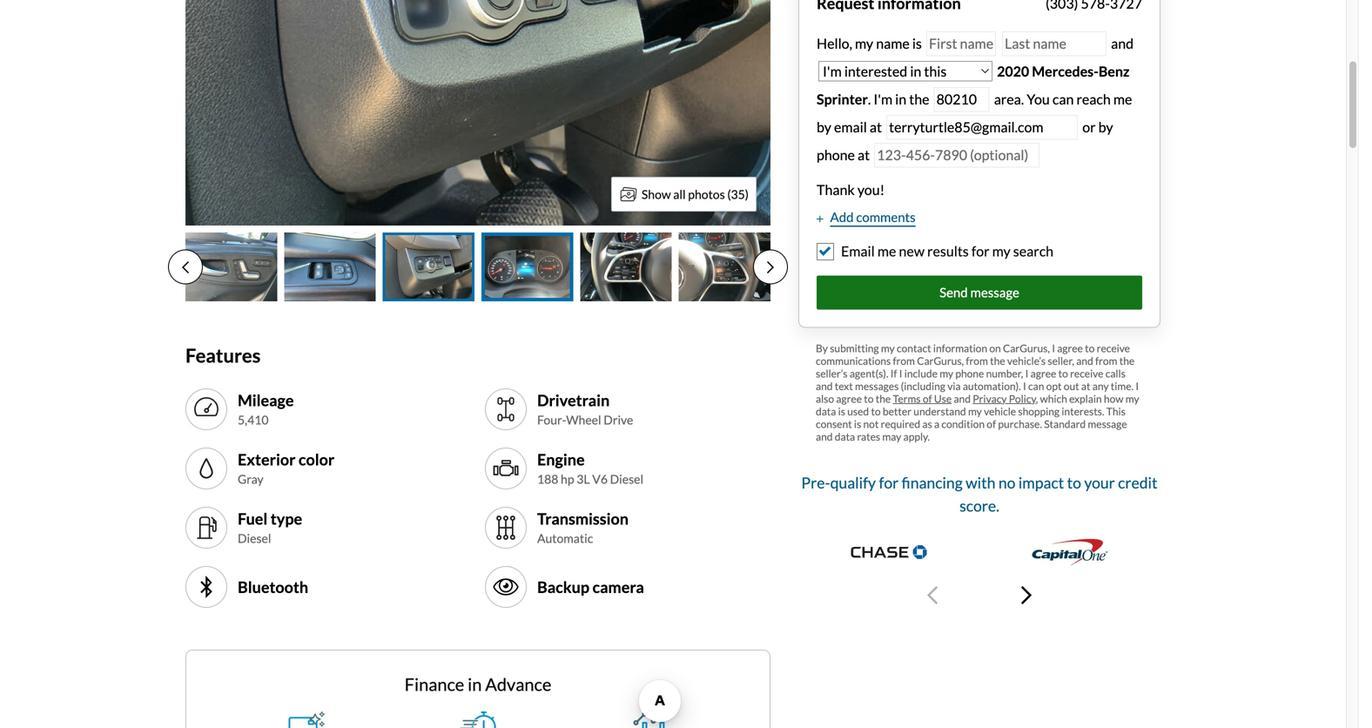 Task type: locate. For each thing, give the bounding box(es) containing it.
next page image
[[768, 260, 774, 274]]

hp
[[561, 472, 575, 487]]

from up (including
[[893, 354, 916, 367]]

my left the name
[[856, 35, 874, 52]]

view vehicle photo 17 image
[[581, 233, 672, 301]]

phone inside or by phone at
[[817, 146, 855, 163]]

0 horizontal spatial in
[[468, 674, 482, 695]]

is left used at the right bottom of the page
[[839, 405, 846, 418]]

at right out
[[1082, 380, 1091, 392]]

view vehicle photo 15 image
[[383, 233, 475, 301]]

receive up calls
[[1097, 342, 1131, 354]]

diesel right the 'v6'
[[610, 472, 644, 487]]

which
[[1041, 392, 1068, 405]]

phone down email
[[817, 146, 855, 163]]

agree right also
[[837, 392, 862, 405]]

1 horizontal spatial cargurus,
[[1004, 342, 1051, 354]]

thank you!
[[817, 181, 885, 198]]

for
[[972, 243, 990, 260], [879, 474, 899, 492]]

opt
[[1047, 380, 1062, 392]]

me left the new
[[878, 243, 897, 260]]

0 vertical spatial can
[[1053, 91, 1075, 108]]

area.
[[995, 91, 1025, 108]]

1 horizontal spatial for
[[972, 243, 990, 260]]

1 vertical spatial at
[[858, 146, 870, 163]]

calls
[[1106, 367, 1126, 380]]

me inside area. you can reach me by email at
[[1114, 91, 1133, 108]]

1 vertical spatial in
[[468, 674, 482, 695]]

at
[[870, 118, 883, 135], [858, 146, 870, 163], [1082, 380, 1091, 392]]

0 horizontal spatial diesel
[[238, 531, 271, 546]]

by right or
[[1099, 118, 1114, 135]]

my
[[856, 35, 874, 52], [993, 243, 1011, 260], [882, 342, 895, 354], [940, 367, 954, 380], [1126, 392, 1140, 405], [969, 405, 982, 418]]

data
[[816, 405, 837, 418], [835, 430, 856, 443]]

search
[[1014, 243, 1054, 260]]

1 from from the left
[[893, 354, 916, 367]]

better
[[883, 405, 912, 418]]

me right reach
[[1114, 91, 1133, 108]]

1 vertical spatial phone
[[956, 367, 985, 380]]

plus image
[[817, 215, 824, 223]]

view vehicle photo 14 image
[[284, 233, 376, 301]]

privacy policy link
[[973, 392, 1036, 405]]

1 horizontal spatial me
[[1114, 91, 1133, 108]]

1 horizontal spatial message
[[1088, 418, 1128, 430]]

at right email
[[870, 118, 883, 135]]

in
[[896, 91, 907, 108], [468, 674, 482, 695]]

0 horizontal spatial me
[[878, 243, 897, 260]]

my left "vehicle"
[[969, 405, 982, 418]]

to right used at the right bottom of the page
[[872, 405, 881, 418]]

1 horizontal spatial from
[[967, 354, 989, 367]]

1 horizontal spatial phone
[[956, 367, 985, 380]]

0 vertical spatial agree
[[1058, 342, 1084, 354]]

i
[[1053, 342, 1056, 354], [900, 367, 903, 380], [1026, 367, 1029, 380], [1024, 380, 1027, 392], [1136, 380, 1140, 392]]

by inside area. you can reach me by email at
[[817, 118, 832, 135]]

at inside area. you can reach me by email at
[[870, 118, 883, 135]]

financing
[[902, 474, 963, 492]]

1 horizontal spatial by
[[1099, 118, 1114, 135]]

1 vertical spatial of
[[987, 418, 997, 430]]

can right you
[[1053, 91, 1075, 108]]

0 vertical spatial diesel
[[610, 472, 644, 487]]

any
[[1093, 380, 1109, 392]]

hello, my name is
[[817, 35, 925, 52]]

1 horizontal spatial can
[[1053, 91, 1075, 108]]

and
[[1109, 35, 1134, 52], [1077, 354, 1094, 367], [816, 380, 833, 392], [954, 392, 971, 405], [816, 430, 833, 443]]

2020
[[998, 63, 1030, 80]]

your
[[1085, 474, 1116, 492]]

i right vehicle's
[[1053, 342, 1056, 354]]

is
[[913, 35, 922, 52], [839, 405, 846, 418], [855, 418, 862, 430]]

for right results
[[972, 243, 990, 260]]

and up benz
[[1109, 35, 1134, 52]]

or by phone at
[[817, 118, 1114, 163]]

cargurus,
[[1004, 342, 1051, 354], [918, 354, 964, 367]]

0 vertical spatial me
[[1114, 91, 1133, 108]]

score.
[[960, 497, 1000, 515]]

188
[[538, 472, 559, 487]]

add comments
[[831, 209, 916, 225]]

data left rates
[[835, 430, 856, 443]]

0 vertical spatial at
[[870, 118, 883, 135]]

send message button
[[817, 276, 1143, 309]]

0 vertical spatial in
[[896, 91, 907, 108]]

pre-qualify for financing with no impact to your credit score. button
[[799, 464, 1161, 621]]

0 vertical spatial phone
[[817, 146, 855, 163]]

message
[[971, 284, 1020, 300], [1088, 418, 1128, 430]]

seller,
[[1048, 354, 1075, 367]]

hello,
[[817, 35, 853, 52]]

(including
[[901, 380, 946, 392]]

0 horizontal spatial by
[[817, 118, 832, 135]]

is left not
[[855, 418, 862, 430]]

finance
[[405, 674, 465, 695]]

out
[[1064, 380, 1080, 392]]

from up the any
[[1096, 354, 1118, 367]]

view vehicle photo 13 image
[[186, 233, 277, 301]]

of left use
[[923, 392, 933, 405]]

0 horizontal spatial phone
[[817, 146, 855, 163]]

1 vertical spatial diesel
[[238, 531, 271, 546]]

Phone (optional) telephone field
[[875, 143, 1040, 168]]

from
[[893, 354, 916, 367], [967, 354, 989, 367], [1096, 354, 1118, 367]]

my right include
[[940, 367, 954, 380]]

engine image
[[492, 455, 520, 483]]

advance
[[485, 674, 552, 695]]

diesel
[[610, 472, 644, 487], [238, 531, 271, 546]]

for inside the pre-qualify for financing with no impact to your credit score.
[[879, 474, 899, 492]]

3l
[[577, 472, 590, 487]]

and down also
[[816, 430, 833, 443]]

in right the i'm
[[896, 91, 907, 108]]

a
[[935, 418, 940, 430]]

can inside area. you can reach me by email at
[[1053, 91, 1075, 108]]

0 vertical spatial message
[[971, 284, 1020, 300]]

show
[[642, 187, 671, 202]]

and right use
[[954, 392, 971, 405]]

0 horizontal spatial of
[[923, 392, 933, 405]]

in right finance
[[468, 674, 482, 695]]

data down text
[[816, 405, 837, 418]]

0 horizontal spatial for
[[879, 474, 899, 492]]

mileage image
[[193, 396, 220, 423]]

to left the your
[[1068, 474, 1082, 492]]

receive up the 'explain'
[[1071, 367, 1104, 380]]

First name field
[[927, 31, 997, 56]]

is right the name
[[913, 35, 922, 52]]

2 by from the left
[[1099, 118, 1114, 135]]

message down how
[[1088, 418, 1128, 430]]

show all photos (35)
[[642, 187, 749, 202]]

2 horizontal spatial from
[[1096, 354, 1118, 367]]

camera
[[593, 577, 645, 597]]

0 horizontal spatial message
[[971, 284, 1020, 300]]

as
[[923, 418, 933, 430]]

privacy
[[973, 392, 1007, 405]]

drivetrain image
[[492, 396, 520, 423]]

at down email
[[858, 146, 870, 163]]

can inside 'by submitting my contact information on cargurus, i agree to receive communications from cargurus, from the vehicle's seller, and from the seller's agent(s). if i include my phone number, i agree to receive calls and text messages (including via automation). i can opt out at any time. i also agree to the'
[[1029, 380, 1045, 392]]

gray
[[238, 472, 264, 487]]

contact
[[897, 342, 932, 354]]

used
[[848, 405, 870, 418]]

exterior color gray
[[238, 450, 335, 487]]

1 horizontal spatial agree
[[1031, 367, 1057, 380]]

0 horizontal spatial can
[[1029, 380, 1045, 392]]

number,
[[987, 367, 1024, 380]]

cargurus, up 'via' at the bottom
[[918, 354, 964, 367]]

diesel down 'fuel'
[[238, 531, 271, 546]]

consent
[[816, 418, 853, 430]]

1 vertical spatial can
[[1029, 380, 1045, 392]]

not
[[864, 418, 879, 430]]

this
[[1107, 405, 1126, 418]]

cargurus, right on
[[1004, 342, 1051, 354]]

can
[[1053, 91, 1075, 108], [1029, 380, 1045, 392]]

1 vertical spatial receive
[[1071, 367, 1104, 380]]

0 horizontal spatial from
[[893, 354, 916, 367]]

message right send
[[971, 284, 1020, 300]]

all
[[674, 187, 686, 202]]

on
[[990, 342, 1002, 354]]

i left ,
[[1024, 380, 1027, 392]]

agree up ,
[[1031, 367, 1057, 380]]

diesel inside engine 188 hp 3l v6 diesel
[[610, 472, 644, 487]]

1 horizontal spatial diesel
[[610, 472, 644, 487]]

for right qualify
[[879, 474, 899, 492]]

, which explain how my data is used to better understand my vehicle shopping interests. this consent is not required as a condition of purchase. standard message and data rates may apply.
[[816, 392, 1140, 443]]

1 vertical spatial me
[[878, 243, 897, 260]]

0 vertical spatial data
[[816, 405, 837, 418]]

1 by from the left
[[817, 118, 832, 135]]

blind spot monitoring image
[[492, 573, 520, 601]]

i'm
[[874, 91, 893, 108]]

of
[[923, 392, 933, 405], [987, 418, 997, 430]]

,
[[1036, 392, 1039, 405]]

message inside button
[[971, 284, 1020, 300]]

1 vertical spatial message
[[1088, 418, 1128, 430]]

via
[[948, 380, 961, 392]]

2 vertical spatial at
[[1082, 380, 1091, 392]]

of down privacy
[[987, 418, 997, 430]]

to inside ", which explain how my data is used to better understand my vehicle shopping interests. this consent is not required as a condition of purchase. standard message and data rates may apply."
[[872, 405, 881, 418]]

agree up out
[[1058, 342, 1084, 354]]

0 horizontal spatial agree
[[837, 392, 862, 405]]

thank
[[817, 181, 855, 198]]

tab list
[[168, 233, 788, 301]]

1 horizontal spatial of
[[987, 418, 997, 430]]

phone
[[817, 146, 855, 163], [956, 367, 985, 380]]

pre-qualify for financing with no impact to your credit score.
[[802, 474, 1158, 515]]

drivetrain four-wheel drive
[[538, 391, 634, 427]]

the
[[910, 91, 930, 108], [991, 354, 1006, 367], [1120, 354, 1135, 367], [876, 392, 891, 405]]

email me new results for my search
[[842, 243, 1054, 260]]

finance in advance
[[405, 674, 552, 695]]

by left email
[[817, 118, 832, 135]]

mileage
[[238, 391, 294, 410]]

from left on
[[967, 354, 989, 367]]

0 horizontal spatial cargurus,
[[918, 354, 964, 367]]

phone up the terms of use and privacy policy
[[956, 367, 985, 380]]

0 vertical spatial receive
[[1097, 342, 1131, 354]]

me
[[1114, 91, 1133, 108], [878, 243, 897, 260]]

and inside ", which explain how my data is used to better understand my vehicle shopping interests. this consent is not required as a condition of purchase. standard message and data rates may apply."
[[816, 430, 833, 443]]

explain
[[1070, 392, 1103, 405]]

email
[[842, 243, 875, 260]]

1 vertical spatial for
[[879, 474, 899, 492]]

phone inside 'by submitting my contact information on cargurus, i agree to receive communications from cargurus, from the vehicle's seller, and from the seller's agent(s). if i include my phone number, i agree to receive calls and text messages (including via automation). i can opt out at any time. i also agree to the'
[[956, 367, 985, 380]]

can left opt
[[1029, 380, 1045, 392]]

drive
[[604, 413, 634, 427]]

show all photos (35) link
[[611, 177, 757, 212]]

to up which at the bottom
[[1059, 367, 1069, 380]]

send message
[[940, 284, 1020, 300]]



Task type: describe. For each thing, give the bounding box(es) containing it.
area. you can reach me by email at
[[817, 91, 1133, 135]]

terms of use link
[[893, 392, 952, 405]]

by
[[816, 342, 828, 354]]

communications
[[816, 354, 891, 367]]

Last name field
[[1003, 31, 1107, 56]]

benz
[[1099, 63, 1130, 80]]

automatic
[[538, 531, 593, 546]]

by submitting my contact information on cargurus, i agree to receive communications from cargurus, from the vehicle's seller, and from the seller's agent(s). if i include my phone number, i agree to receive calls and text messages (including via automation). i can opt out at any time. i also agree to the
[[816, 342, 1140, 405]]

rates
[[858, 430, 881, 443]]

of inside ", which explain how my data is used to better understand my vehicle shopping interests. this consent is not required as a condition of purchase. standard message and data rates may apply."
[[987, 418, 997, 430]]

information
[[934, 342, 988, 354]]

four-
[[538, 413, 567, 427]]

i right number,
[[1026, 367, 1029, 380]]

backup
[[538, 577, 590, 597]]

or
[[1083, 118, 1096, 135]]

you
[[1027, 91, 1050, 108]]

1 vertical spatial agree
[[1031, 367, 1057, 380]]

chevron right image
[[1022, 585, 1032, 606]]

color
[[299, 450, 335, 469]]

transmission
[[538, 509, 629, 528]]

send
[[940, 284, 968, 300]]

required
[[881, 418, 921, 430]]

view vehicle photo 16 image
[[482, 233, 574, 301]]

at inside or by phone at
[[858, 146, 870, 163]]

bluetooth
[[238, 577, 308, 597]]

v6
[[593, 472, 608, 487]]

by inside or by phone at
[[1099, 118, 1114, 135]]

the up automation).
[[991, 354, 1006, 367]]

no
[[999, 474, 1016, 492]]

2 vertical spatial agree
[[837, 392, 862, 405]]

purchase.
[[999, 418, 1043, 430]]

the up time.
[[1120, 354, 1135, 367]]

vehicle's
[[1008, 354, 1046, 367]]

exterior
[[238, 450, 296, 469]]

engine 188 hp 3l v6 diesel
[[538, 450, 644, 487]]

terms of use and privacy policy
[[893, 392, 1036, 405]]

messages
[[856, 380, 899, 392]]

(35)
[[728, 187, 749, 202]]

automation).
[[963, 380, 1022, 392]]

2020 mercedes-benz sprinter
[[817, 63, 1130, 108]]

mileage 5,410
[[238, 391, 294, 427]]

if
[[891, 367, 898, 380]]

Zip code field
[[934, 87, 990, 112]]

transmission automatic
[[538, 509, 629, 546]]

fuel type diesel
[[238, 509, 302, 546]]

transmission image
[[492, 514, 520, 542]]

submitting
[[830, 342, 880, 354]]

2 horizontal spatial is
[[913, 35, 922, 52]]

with
[[966, 474, 996, 492]]

vehicle
[[985, 405, 1017, 418]]

add comments button
[[817, 207, 916, 227]]

drivetrain
[[538, 391, 610, 410]]

how
[[1105, 392, 1124, 405]]

chevron left image
[[928, 585, 938, 606]]

new
[[899, 243, 925, 260]]

name
[[877, 35, 910, 52]]

understand
[[914, 405, 967, 418]]

message inside ", which explain how my data is used to better understand my vehicle shopping interests. this consent is not required as a condition of purchase. standard message and data rates may apply."
[[1088, 418, 1128, 430]]

1 horizontal spatial in
[[896, 91, 907, 108]]

vehicle full photo image
[[186, 0, 771, 226]]

qualify
[[831, 474, 876, 492]]

i right if
[[900, 367, 903, 380]]

my left search
[[993, 243, 1011, 260]]

bluetooth image
[[193, 573, 220, 601]]

credit
[[1119, 474, 1158, 492]]

view vehicle photo 18 image
[[679, 233, 771, 301]]

1 horizontal spatial is
[[855, 418, 862, 430]]

diesel inside fuel type diesel
[[238, 531, 271, 546]]

to down agent(s).
[[864, 392, 874, 405]]

3 from from the left
[[1096, 354, 1118, 367]]

at inside 'by submitting my contact information on cargurus, i agree to receive communications from cargurus, from the vehicle's seller, and from the seller's agent(s). if i include my phone number, i agree to receive calls and text messages (including via automation). i can opt out at any time. i also agree to the'
[[1082, 380, 1091, 392]]

i right time.
[[1136, 380, 1140, 392]]

type
[[271, 509, 302, 528]]

exterior color image
[[193, 455, 220, 483]]

comments
[[857, 209, 916, 225]]

pre-
[[802, 474, 831, 492]]

to right seller,
[[1086, 342, 1095, 354]]

prev page image
[[182, 260, 189, 274]]

0 vertical spatial for
[[972, 243, 990, 260]]

impact
[[1019, 474, 1065, 492]]

the right the i'm
[[910, 91, 930, 108]]

reach
[[1077, 91, 1111, 108]]

you!
[[858, 181, 885, 198]]

0 horizontal spatial is
[[839, 405, 846, 418]]

text
[[835, 380, 854, 392]]

my right how
[[1126, 392, 1140, 405]]

2 horizontal spatial agree
[[1058, 342, 1084, 354]]

fuel type image
[[193, 514, 220, 542]]

2 from from the left
[[967, 354, 989, 367]]

0 vertical spatial of
[[923, 392, 933, 405]]

apply.
[[904, 430, 930, 443]]

to inside the pre-qualify for financing with no impact to your credit score.
[[1068, 474, 1082, 492]]

and left text
[[816, 380, 833, 392]]

1 vertical spatial data
[[835, 430, 856, 443]]

add
[[831, 209, 854, 225]]

also
[[816, 392, 835, 405]]

may
[[883, 430, 902, 443]]

time.
[[1111, 380, 1134, 392]]

results
[[928, 243, 969, 260]]

sprinter
[[817, 91, 868, 108]]

photos
[[688, 187, 725, 202]]

fuel
[[238, 509, 268, 528]]

the left terms
[[876, 392, 891, 405]]

and right seller,
[[1077, 354, 1094, 367]]

email
[[835, 118, 868, 135]]

wheel
[[567, 413, 602, 427]]

policy
[[1010, 392, 1036, 405]]

Email address email field
[[887, 115, 1079, 140]]

terms
[[893, 392, 921, 405]]

my up if
[[882, 342, 895, 354]]

backup camera
[[538, 577, 645, 597]]



Task type: vqa. For each thing, say whether or not it's contained in the screenshot.
Transmission
yes



